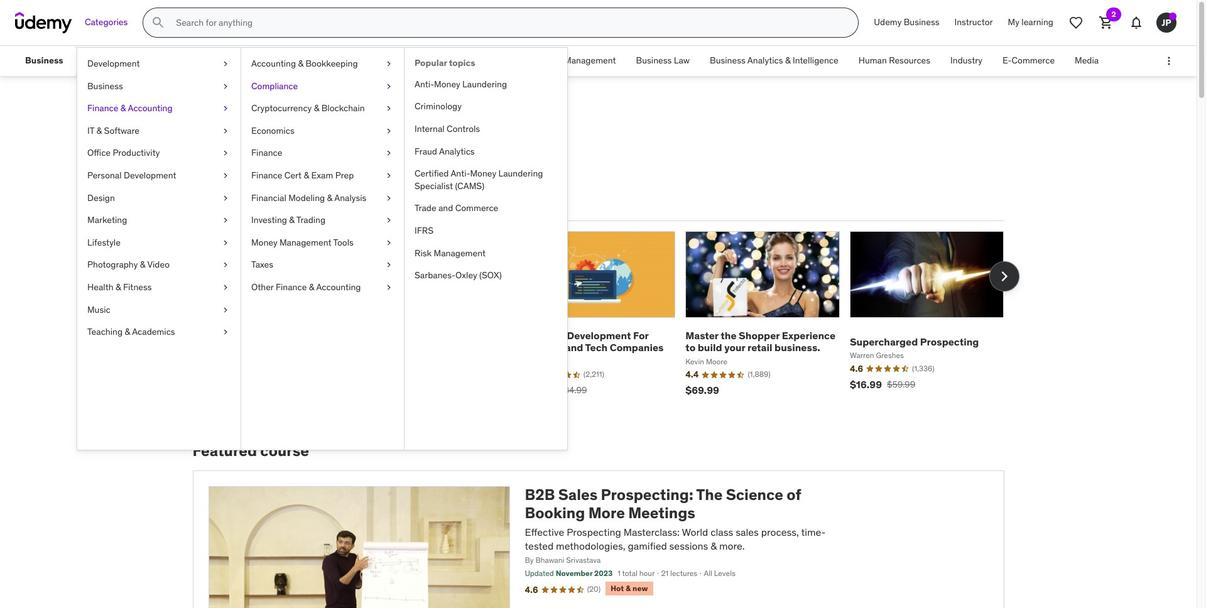 Task type: locate. For each thing, give the bounding box(es) containing it.
my learning
[[1009, 16, 1054, 28]]

xsmall image inside investing & trading link
[[384, 214, 394, 227]]

management down trading
[[280, 237, 332, 248]]

xsmall image for other finance & accounting
[[384, 282, 394, 294]]

notifications image
[[1130, 15, 1145, 30]]

2 vertical spatial development
[[567, 329, 631, 342]]

other finance & accounting link
[[241, 277, 404, 299]]

accounting up compliance
[[251, 58, 296, 69]]

2 horizontal spatial money
[[471, 168, 497, 179]]

lifestyle
[[87, 237, 121, 248]]

xsmall image inside teaching & academics link
[[221, 326, 231, 339]]

xsmall image for lifestyle
[[221, 237, 231, 249]]

world
[[682, 526, 709, 539]]

xsmall image inside "personal development" link
[[221, 170, 231, 182]]

management right the project
[[565, 55, 616, 66]]

updated november 2023
[[525, 569, 613, 579]]

prospecting inside b2b sales prospecting: the science of booking more meetings effective prospecting masterclass: world class sales process, time- tested methodologies, gamified sessions & more. by bhawani srivastava
[[567, 526, 622, 539]]

to inside master the shopper experience to build your retail business.
[[686, 342, 696, 354]]

money up taxes
[[251, 237, 278, 248]]

&
[[786, 55, 791, 66], [298, 58, 304, 69], [121, 103, 126, 114], [314, 103, 320, 114], [97, 125, 102, 136], [304, 170, 309, 181], [327, 192, 333, 203], [289, 214, 295, 226], [140, 259, 145, 271], [116, 282, 121, 293], [309, 282, 315, 293], [125, 326, 130, 338], [711, 540, 717, 553], [626, 584, 631, 593]]

xsmall image inside finance & accounting link
[[221, 103, 231, 115]]

& inside b2b sales prospecting: the science of booking more meetings effective prospecting masterclass: world class sales process, time- tested methodologies, gamified sessions & more. by bhawani srivastava
[[711, 540, 717, 553]]

fitness
[[123, 282, 152, 293]]

updated
[[525, 569, 554, 579]]

anti-money laundering link
[[405, 73, 568, 96]]

xsmall image inside compliance link
[[384, 80, 394, 93]]

& left analysis at the left of page
[[327, 192, 333, 203]]

& inside teaching & academics link
[[125, 326, 130, 338]]

featured course
[[193, 441, 309, 461]]

trending button
[[271, 190, 319, 220]]

sales up compliance link
[[338, 55, 359, 66]]

courses
[[249, 106, 331, 132], [193, 160, 251, 180]]

finance up the "financial" on the top left
[[251, 170, 283, 181]]

popular topics
[[415, 57, 476, 69]]

1 horizontal spatial anti-
[[451, 168, 471, 179]]

& left video
[[140, 259, 145, 271]]

xsmall image inside finance cert & exam prep link
[[384, 170, 394, 182]]

master the shopper experience to build your retail business.
[[686, 329, 836, 354]]

xsmall image inside health & fitness link
[[221, 282, 231, 294]]

project management
[[534, 55, 616, 66]]

& inside financial modeling & analysis link
[[327, 192, 333, 203]]

udemy business link
[[867, 8, 948, 38]]

0 horizontal spatial prospecting
[[567, 526, 622, 539]]

analytics left intelligence
[[748, 55, 784, 66]]

development inside business development for startups and tech companies
[[567, 329, 631, 342]]

anti- up (cams)
[[451, 168, 471, 179]]

xsmall image for finance
[[384, 147, 394, 160]]

1 vertical spatial sales
[[193, 106, 246, 132]]

started
[[330, 160, 382, 180]]

taxes
[[251, 259, 274, 271]]

1 horizontal spatial analytics
[[748, 55, 784, 66]]

& right health in the top of the page
[[116, 282, 121, 293]]

development link
[[77, 53, 241, 75]]

xsmall image inside lifestyle "link"
[[221, 237, 231, 249]]

xsmall image for accounting & bookkeeping
[[384, 58, 394, 70]]

0 horizontal spatial accounting
[[128, 103, 173, 114]]

money down popular topics
[[434, 78, 461, 90]]

xsmall image inside other finance & accounting link
[[384, 282, 394, 294]]

management inside compliance element
[[434, 247, 486, 259]]

finance down economics
[[251, 147, 283, 159]]

0 horizontal spatial and
[[439, 203, 453, 214]]

xsmall image inside music link
[[221, 304, 231, 316]]

anti-money laundering
[[415, 78, 507, 90]]

more.
[[720, 540, 745, 553]]

xsmall image inside finance link
[[384, 147, 394, 160]]

analytics inside compliance element
[[439, 146, 475, 157]]

total
[[623, 569, 638, 579]]

business.
[[775, 342, 821, 354]]

& inside 'photography & video' link
[[140, 259, 145, 271]]

xsmall image
[[384, 58, 394, 70], [221, 80, 231, 93], [221, 103, 231, 115], [221, 125, 231, 137], [221, 147, 231, 160], [221, 170, 231, 182], [221, 237, 231, 249], [384, 237, 394, 249], [384, 259, 394, 272], [221, 282, 231, 294], [221, 304, 231, 316], [221, 326, 231, 339]]

management inside 'link'
[[280, 237, 332, 248]]

& down class
[[711, 540, 717, 553]]

business left tech
[[522, 329, 565, 342]]

business right law
[[710, 55, 746, 66]]

1 horizontal spatial business link
[[77, 75, 241, 98]]

sales for sales
[[338, 55, 359, 66]]

1 vertical spatial commerce
[[456, 203, 499, 214]]

business inside business development for startups and tech companies
[[522, 329, 565, 342]]

hot
[[611, 584, 624, 593]]

(cams)
[[455, 180, 485, 192]]

cryptocurrency
[[251, 103, 312, 114]]

analytics for fraud
[[439, 146, 475, 157]]

sarbanes-oxley (sox) link
[[405, 265, 568, 287]]

management up sarbanes-oxley (sox)
[[434, 247, 486, 259]]

learning
[[1022, 16, 1054, 28]]

the
[[697, 485, 723, 505]]

personal development link
[[77, 165, 241, 187]]

xsmall image for cryptocurrency & blockchain
[[384, 103, 394, 115]]

academics
[[132, 326, 175, 338]]

xsmall image for compliance
[[384, 80, 394, 93]]

xsmall image inside financial modeling & analysis link
[[384, 192, 394, 204]]

0 horizontal spatial money
[[251, 237, 278, 248]]

1 vertical spatial laundering
[[499, 168, 543, 179]]

1 horizontal spatial and
[[566, 342, 584, 354]]

1 horizontal spatial money
[[434, 78, 461, 90]]

xsmall image for it & software
[[221, 125, 231, 137]]

experience
[[783, 329, 836, 342]]

and right trade
[[439, 203, 453, 214]]

xsmall image inside marketing link
[[221, 214, 231, 227]]

laundering up criminology link
[[463, 78, 507, 90]]

sales left economics
[[193, 106, 246, 132]]

video
[[147, 259, 170, 271]]

1 vertical spatial prospecting
[[567, 526, 622, 539]]

laundering down fraud analytics link
[[499, 168, 543, 179]]

investing & trading link
[[241, 209, 404, 232]]

2 link
[[1092, 8, 1122, 38]]

anti-
[[415, 78, 434, 90], [451, 168, 471, 179]]

risk
[[415, 247, 432, 259]]

money
[[434, 78, 461, 90], [471, 168, 497, 179], [251, 237, 278, 248]]

& down compliance link
[[314, 103, 320, 114]]

xsmall image inside development link
[[221, 58, 231, 70]]

2 vertical spatial sales
[[559, 485, 598, 505]]

money inside 'link'
[[251, 237, 278, 248]]

xsmall image inside cryptocurrency & blockchain link
[[384, 103, 394, 115]]

marketing
[[87, 214, 127, 226]]

investing
[[251, 214, 287, 226]]

0 vertical spatial analytics
[[748, 55, 784, 66]]

financial modeling & analysis link
[[241, 187, 404, 209]]

accounting down taxes "link"
[[316, 282, 361, 293]]

xsmall image inside 'photography & video' link
[[221, 259, 231, 272]]

1 vertical spatial anti-
[[451, 168, 471, 179]]

1 vertical spatial development
[[124, 170, 176, 181]]

1 vertical spatial analytics
[[439, 146, 475, 157]]

0 vertical spatial development
[[87, 58, 140, 69]]

and
[[439, 203, 453, 214], [566, 342, 584, 354]]

design
[[87, 192, 115, 203]]

business
[[904, 16, 940, 28], [25, 55, 63, 66], [379, 55, 415, 66], [637, 55, 672, 66], [710, 55, 746, 66], [87, 80, 123, 92], [522, 329, 565, 342]]

xsmall image for design
[[221, 192, 231, 204]]

commerce down (cams)
[[456, 203, 499, 214]]

2 vertical spatial money
[[251, 237, 278, 248]]

0 vertical spatial laundering
[[463, 78, 507, 90]]

0 horizontal spatial anti-
[[415, 78, 434, 90]]

& down trending
[[289, 214, 295, 226]]

xsmall image inside economics link
[[384, 125, 394, 137]]

1 horizontal spatial to
[[686, 342, 696, 354]]

commerce down my learning link
[[1012, 55, 1056, 66]]

sales right b2b
[[559, 485, 598, 505]]

& left bookkeeping
[[298, 58, 304, 69]]

& right cert
[[304, 170, 309, 181]]

commerce
[[1012, 55, 1056, 66], [456, 203, 499, 214]]

4.6
[[525, 585, 539, 596]]

& right the it
[[97, 125, 102, 136]]

media
[[1076, 55, 1100, 66]]

0 vertical spatial to
[[255, 160, 270, 180]]

business left popular
[[379, 55, 415, 66]]

accounting
[[251, 58, 296, 69], [128, 103, 173, 114], [316, 282, 361, 293]]

xsmall image inside design link
[[221, 192, 231, 204]]

trade
[[415, 203, 437, 214]]

internal
[[415, 123, 445, 135]]

Search for anything text field
[[174, 12, 844, 33]]

& up software
[[121, 103, 126, 114]]

1 horizontal spatial prospecting
[[921, 336, 980, 348]]

xsmall image inside accounting & bookkeeping 'link'
[[384, 58, 394, 70]]

0 horizontal spatial commerce
[[456, 203, 499, 214]]

2 vertical spatial accounting
[[316, 282, 361, 293]]

business development for startups and tech companies
[[522, 329, 664, 354]]

photography & video
[[87, 259, 170, 271]]

xsmall image inside it & software link
[[221, 125, 231, 137]]

all levels
[[704, 569, 736, 579]]

featured
[[193, 441, 257, 461]]

xsmall image inside money management tools 'link'
[[384, 237, 394, 249]]

& inside finance cert & exam prep link
[[304, 170, 309, 181]]

master
[[686, 329, 719, 342]]

1 vertical spatial and
[[566, 342, 584, 354]]

xsmall image for teaching & academics
[[221, 326, 231, 339]]

november
[[556, 569, 593, 579]]

0 vertical spatial money
[[434, 78, 461, 90]]

human
[[859, 55, 888, 66]]

accounting inside other finance & accounting link
[[316, 282, 361, 293]]

business right udemy
[[904, 16, 940, 28]]

accounting up it & software link
[[128, 103, 173, 114]]

business inside business strategy link
[[379, 55, 415, 66]]

certified anti-money laundering specialist (cams) link
[[405, 163, 568, 198]]

compliance element
[[404, 48, 568, 450]]

business law
[[637, 55, 690, 66]]

& inside other finance & accounting link
[[309, 282, 315, 293]]

xsmall image inside taxes "link"
[[384, 259, 394, 272]]

0 vertical spatial anti-
[[415, 78, 434, 90]]

development
[[87, 58, 140, 69], [124, 170, 176, 181], [567, 329, 631, 342]]

business development for startups and tech companies link
[[522, 329, 664, 354]]

0 vertical spatial commerce
[[1012, 55, 1056, 66]]

business left law
[[637, 55, 672, 66]]

it & software
[[87, 125, 140, 136]]

1 horizontal spatial accounting
[[251, 58, 296, 69]]

& inside health & fitness link
[[116, 282, 121, 293]]

popular
[[221, 198, 259, 211]]

you have alerts image
[[1170, 13, 1177, 20]]

business link up finance & accounting
[[77, 75, 241, 98]]

xsmall image for personal development
[[221, 170, 231, 182]]

1 horizontal spatial sales
[[338, 55, 359, 66]]

cryptocurrency & blockchain
[[251, 103, 365, 114]]

finance up the it & software
[[87, 103, 118, 114]]

shopping cart with 2 items image
[[1100, 15, 1115, 30]]

0 horizontal spatial analytics
[[439, 146, 475, 157]]

business link down udemy image
[[15, 46, 73, 76]]

industry
[[951, 55, 983, 66]]

retail
[[748, 342, 773, 354]]

to left get
[[255, 160, 270, 180]]

supercharged
[[850, 336, 919, 348]]

1 vertical spatial to
[[686, 342, 696, 354]]

and left tech
[[566, 342, 584, 354]]

& right teaching
[[125, 326, 130, 338]]

xsmall image for economics
[[384, 125, 394, 137]]

2 horizontal spatial accounting
[[316, 282, 361, 293]]

b2b
[[525, 485, 555, 505]]

anti- down popular
[[415, 78, 434, 90]]

certified anti-money laundering specialist (cams)
[[415, 168, 543, 192]]

money inside the certified anti-money laundering specialist (cams)
[[471, 168, 497, 179]]

xsmall image inside office productivity link
[[221, 147, 231, 160]]

xsmall image for taxes
[[384, 259, 394, 272]]

0 horizontal spatial to
[[255, 160, 270, 180]]

laundering inside the certified anti-money laundering specialist (cams)
[[499, 168, 543, 179]]

0 vertical spatial sales
[[338, 55, 359, 66]]

0 vertical spatial prospecting
[[921, 336, 980, 348]]

music link
[[77, 299, 241, 321]]

sarbanes-oxley (sox)
[[415, 270, 502, 281]]

& left intelligence
[[786, 55, 791, 66]]

0 horizontal spatial sales
[[193, 106, 246, 132]]

1 vertical spatial money
[[471, 168, 497, 179]]

human resources
[[859, 55, 931, 66]]

finance right other
[[276, 282, 307, 293]]

& down taxes "link"
[[309, 282, 315, 293]]

money up (cams)
[[471, 168, 497, 179]]

levels
[[715, 569, 736, 579]]

analytics down controls
[[439, 146, 475, 157]]

1 vertical spatial courses
[[193, 160, 251, 180]]

topics
[[449, 57, 476, 69]]

xsmall image
[[221, 58, 231, 70], [384, 80, 394, 93], [384, 103, 394, 115], [384, 125, 394, 137], [384, 147, 394, 160], [384, 170, 394, 182], [221, 192, 231, 204], [384, 192, 394, 204], [221, 214, 231, 227], [384, 214, 394, 227], [221, 259, 231, 272], [384, 282, 394, 294]]

xsmall image for finance & accounting
[[221, 103, 231, 115]]

to left build
[[686, 342, 696, 354]]

1 horizontal spatial commerce
[[1012, 55, 1056, 66]]

2 horizontal spatial sales
[[559, 485, 598, 505]]

0 vertical spatial and
[[439, 203, 453, 214]]

criminology link
[[405, 96, 568, 118]]

prospecting:
[[601, 485, 694, 505]]

& inside investing & trading link
[[289, 214, 295, 226]]

compliance
[[251, 80, 298, 92]]

1 vertical spatial accounting
[[128, 103, 173, 114]]

0 vertical spatial accounting
[[251, 58, 296, 69]]

sarbanes-
[[415, 270, 456, 281]]

management for project management
[[565, 55, 616, 66]]



Task type: vqa. For each thing, say whether or not it's contained in the screenshot.
NLP at Work: a happiness focused career
no



Task type: describe. For each thing, give the bounding box(es) containing it.
media link
[[1066, 46, 1110, 76]]

0 horizontal spatial business link
[[15, 46, 73, 76]]

masterclass:
[[624, 526, 680, 539]]

1 total hour
[[618, 569, 655, 579]]

operations link
[[461, 46, 524, 76]]

meetings
[[629, 503, 696, 523]]

wishlist image
[[1069, 15, 1084, 30]]

instructor link
[[948, 8, 1001, 38]]

accounting inside accounting & bookkeeping 'link'
[[251, 58, 296, 69]]

entrepreneurship
[[95, 55, 163, 66]]

my
[[1009, 16, 1020, 28]]

trade and commerce link
[[405, 198, 568, 220]]

oxley
[[456, 270, 478, 281]]

office productivity link
[[77, 142, 241, 165]]

economics
[[251, 125, 295, 136]]

& inside it & software link
[[97, 125, 102, 136]]

by
[[525, 556, 534, 565]]

business left arrow pointing to subcategory menu links icon
[[25, 55, 63, 66]]

business inside business law 'link'
[[637, 55, 672, 66]]

& inside "business analytics & intelligence" link
[[786, 55, 791, 66]]

fraud analytics
[[415, 146, 475, 157]]

development for business
[[567, 329, 631, 342]]

office
[[87, 147, 111, 159]]

e-
[[1003, 55, 1012, 66]]

finance for finance
[[251, 147, 283, 159]]

commerce inside compliance element
[[456, 203, 499, 214]]

(sox)
[[480, 270, 502, 281]]

0 vertical spatial courses
[[249, 106, 331, 132]]

sales
[[736, 526, 759, 539]]

supercharged prospecting
[[850, 336, 980, 348]]

jp link
[[1152, 8, 1182, 38]]

money management tools link
[[241, 232, 404, 254]]

xsmall image for development
[[221, 58, 231, 70]]

accounting inside finance & accounting link
[[128, 103, 173, 114]]

udemy
[[875, 16, 902, 28]]

xsmall image for health & fitness
[[221, 282, 231, 294]]

2
[[1112, 9, 1117, 19]]

lifestyle link
[[77, 232, 241, 254]]

other finance & accounting
[[251, 282, 361, 293]]

industry link
[[941, 46, 993, 76]]

sales inside b2b sales prospecting: the science of booking more meetings effective prospecting masterclass: world class sales process, time- tested methodologies, gamified sessions & more. by bhawani srivastava
[[559, 485, 598, 505]]

management for money management tools
[[280, 237, 332, 248]]

& right hot
[[626, 584, 631, 593]]

ifrs link
[[405, 220, 568, 242]]

carousel element
[[193, 231, 1020, 413]]

of
[[787, 485, 802, 505]]

anti- inside the certified anti-money laundering specialist (cams)
[[451, 168, 471, 179]]

risk management link
[[405, 242, 568, 265]]

modeling
[[289, 192, 325, 203]]

tools
[[333, 237, 354, 248]]

my learning link
[[1001, 8, 1062, 38]]

xsmall image for music
[[221, 304, 231, 316]]

law
[[674, 55, 690, 66]]

most popular button
[[193, 190, 261, 220]]

certified
[[415, 168, 449, 179]]

laundering inside anti-money laundering link
[[463, 78, 507, 90]]

xsmall image for finance cert & exam prep
[[384, 170, 394, 182]]

lectures
[[671, 569, 698, 579]]

all
[[704, 569, 713, 579]]

xsmall image for financial modeling & analysis
[[384, 192, 394, 204]]

xsmall image for money management tools
[[384, 237, 394, 249]]

business inside "business analytics & intelligence" link
[[710, 55, 746, 66]]

science
[[727, 485, 784, 505]]

get
[[273, 160, 297, 180]]

udemy image
[[15, 12, 72, 33]]

criminology
[[415, 101, 462, 112]]

arrow pointing to subcategory menu links image
[[73, 46, 85, 76]]

& inside accounting & bookkeeping 'link'
[[298, 58, 304, 69]]

finance cert & exam prep link
[[241, 165, 404, 187]]

next image
[[995, 266, 1015, 287]]

finance for finance & accounting
[[87, 103, 118, 114]]

business analytics & intelligence link
[[700, 46, 849, 76]]

xsmall image for marketing
[[221, 214, 231, 227]]

the
[[721, 329, 737, 342]]

your
[[725, 342, 746, 354]]

sales link
[[328, 46, 369, 76]]

strategy
[[417, 55, 450, 66]]

sales for sales courses
[[193, 106, 246, 132]]

and inside business development for startups and tech companies
[[566, 342, 584, 354]]

tech
[[586, 342, 608, 354]]

development for personal
[[124, 170, 176, 181]]

other
[[251, 282, 274, 293]]

fraud
[[415, 146, 437, 157]]

it & software link
[[77, 120, 241, 142]]

xsmall image for investing & trading
[[384, 214, 394, 227]]

sales courses
[[193, 106, 331, 132]]

management for risk management
[[434, 247, 486, 259]]

productivity
[[113, 147, 160, 159]]

& inside cryptocurrency & blockchain link
[[314, 103, 320, 114]]

business inside 'udemy business' link
[[904, 16, 940, 28]]

finance cert & exam prep
[[251, 170, 354, 181]]

more subcategory menu links image
[[1164, 55, 1176, 67]]

e-commerce
[[1003, 55, 1056, 66]]

resources
[[890, 55, 931, 66]]

sessions
[[670, 540, 709, 553]]

supercharged prospecting link
[[850, 336, 980, 348]]

you
[[300, 160, 326, 180]]

& inside finance & accounting link
[[121, 103, 126, 114]]

health
[[87, 282, 113, 293]]

process,
[[762, 526, 800, 539]]

teaching
[[87, 326, 123, 338]]

photography
[[87, 259, 138, 271]]

business up finance & accounting
[[87, 80, 123, 92]]

health & fitness
[[87, 282, 152, 293]]

and inside compliance element
[[439, 203, 453, 214]]

management up compliance
[[266, 55, 317, 66]]

economics link
[[241, 120, 404, 142]]

submit search image
[[151, 15, 166, 30]]

time-
[[802, 526, 826, 539]]

gamified
[[628, 540, 667, 553]]

teaching & academics
[[87, 326, 175, 338]]

shopper
[[739, 329, 780, 342]]

companies
[[610, 342, 664, 354]]

new
[[633, 584, 648, 593]]

prospecting inside carousel element
[[921, 336, 980, 348]]

business strategy link
[[369, 46, 461, 76]]

analytics for business
[[748, 55, 784, 66]]

xsmall image for business
[[221, 80, 231, 93]]

xsmall image for photography & video
[[221, 259, 231, 272]]

finance for finance cert & exam prep
[[251, 170, 283, 181]]

money management tools
[[251, 237, 354, 248]]

business law link
[[627, 46, 700, 76]]

xsmall image for office productivity
[[221, 147, 231, 160]]

most popular
[[195, 198, 259, 211]]

hot & new
[[611, 584, 648, 593]]

entrepreneurship link
[[85, 46, 173, 76]]

compliance link
[[241, 75, 404, 98]]

software
[[104, 125, 140, 136]]



